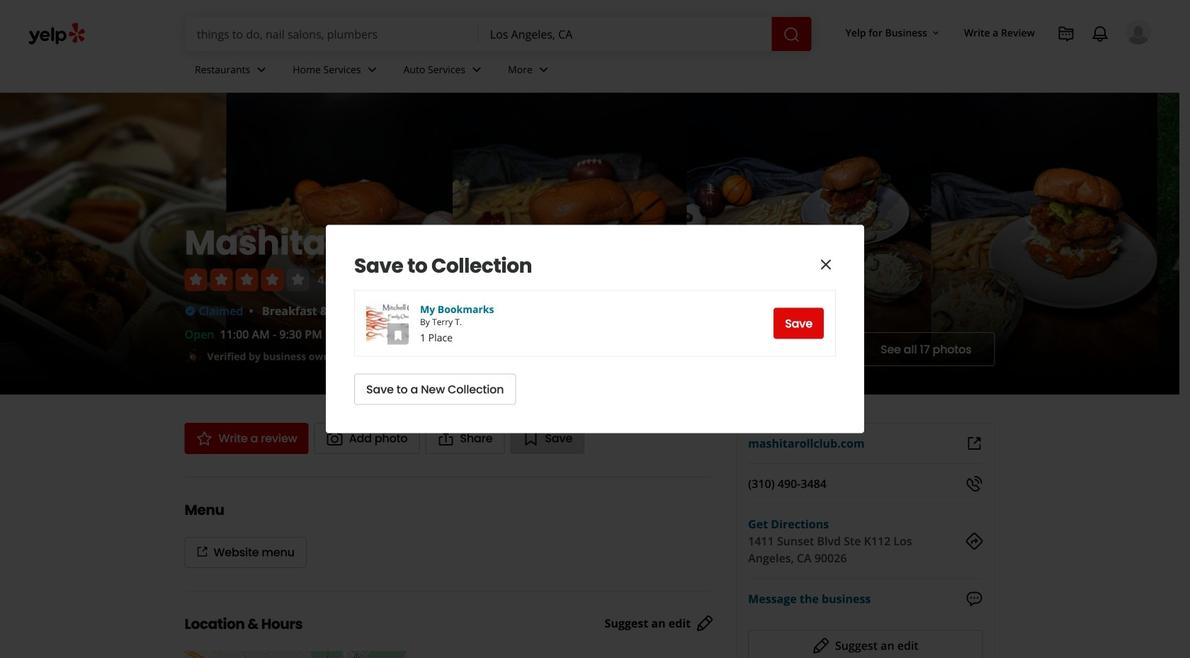 Task type: vqa. For each thing, say whether or not it's contained in the screenshot.
rightmost 24 chevron down v2 icon
yes



Task type: describe. For each thing, give the bounding box(es) containing it.
photo of mashita club - los angeles, ca, us. sunset blvd roll with salmon sashimi and miso soup image
[[0, 93, 226, 395]]

message the business image
[[966, 591, 983, 608]]

business website image
[[966, 435, 983, 452]]

1 horizontal spatial 24 pencil v2 image
[[813, 638, 830, 655]]

16 save v2 image
[[393, 330, 404, 341]]

24 pencil v2 image inside location & hours element
[[697, 615, 714, 632]]

16 external link v2 image
[[197, 547, 208, 558]]

location & hours element
[[162, 591, 737, 659]]

notifications image
[[1092, 26, 1109, 43]]

24 share v2 image
[[438, 430, 455, 447]]

user actions element
[[835, 18, 1172, 105]]



Task type: locate. For each thing, give the bounding box(es) containing it.
business phone number image
[[966, 476, 983, 493], [966, 476, 983, 493]]

directions to the business image
[[966, 533, 983, 550], [966, 533, 983, 550]]

business website image
[[966, 435, 983, 452]]

1 horizontal spatial 24 chevron down v2 image
[[364, 61, 381, 78]]

photo of mashita club - los angeles, ca, us. spicy chicken sandwich image
[[932, 93, 1158, 395]]

business categories element
[[184, 51, 1152, 92]]

16 chevron down v2 image
[[931, 27, 942, 39]]

photo of mashita club - los angeles, ca, us. chicken sandwich image
[[226, 93, 453, 395]]

2 24 chevron down v2 image from the left
[[364, 61, 381, 78]]

24 star v2 image
[[196, 430, 213, 447]]

projects image
[[1058, 26, 1075, 43]]

menu element
[[162, 477, 714, 568]]

2 horizontal spatial 24 chevron down v2 image
[[469, 61, 486, 78]]

0 horizontal spatial 24 pencil v2 image
[[697, 615, 714, 632]]

0 horizontal spatial 24 chevron down v2 image
[[253, 61, 270, 78]]

photo of mashita club - los angeles, ca, us. image
[[687, 93, 932, 395], [1158, 93, 1191, 395]]

search image
[[784, 26, 801, 43]]

close image
[[818, 256, 835, 273]]

message the business image
[[966, 591, 983, 608]]

photo of mashita club - los angeles, ca, us. hot chicken sandwich image
[[453, 93, 687, 395]]

1 horizontal spatial photo of mashita club - los angeles, ca, us. image
[[1158, 93, 1191, 395]]

24 chevron down v2 image
[[253, 61, 270, 78], [364, 61, 381, 78], [469, 61, 486, 78]]

24 chevron down v2 image
[[536, 61, 553, 78]]

0 horizontal spatial photo of mashita club - los angeles, ca, us. image
[[687, 93, 932, 395]]

24 save outline v2 image
[[523, 430, 540, 447]]

region
[[354, 253, 836, 405]]

1 vertical spatial 24 pencil v2 image
[[813, 638, 830, 655]]

2 photo of mashita club - los angeles, ca, us. image from the left
[[1158, 93, 1191, 395]]

24 pencil v2 image
[[697, 615, 714, 632], [813, 638, 830, 655]]

16 claim filled v2 image
[[185, 306, 196, 317]]

4.2 star rating image
[[185, 269, 309, 291]]

1 24 chevron down v2 image from the left
[[253, 61, 270, 78]]

map image
[[185, 651, 408, 659]]

24 camera v2 image
[[326, 430, 343, 447]]

None search field
[[186, 17, 812, 51]]

0 vertical spatial 24 pencil v2 image
[[697, 615, 714, 632]]

1 photo of mashita club - los angeles, ca, us. image from the left
[[687, 93, 932, 395]]

dialog
[[0, 0, 1191, 659]]

3 24 chevron down v2 image from the left
[[469, 61, 486, 78]]



